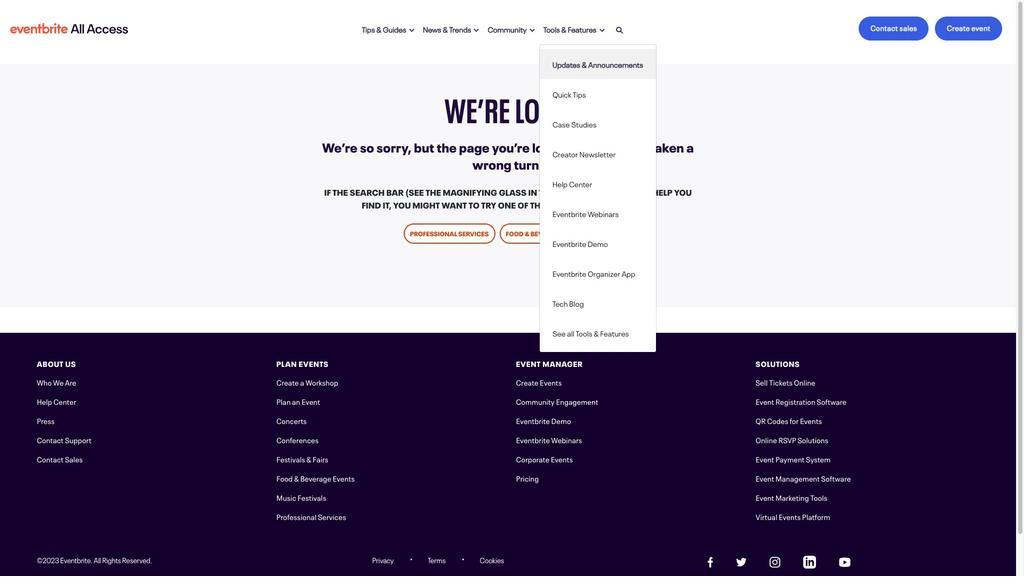 Task type: locate. For each thing, give the bounding box(es) containing it.
food down one
[[506, 228, 524, 238]]

help center
[[553, 178, 593, 189], [37, 396, 76, 407]]

about
[[37, 358, 64, 369]]

you right it,
[[394, 198, 411, 211]]

we're
[[445, 82, 511, 132], [322, 137, 358, 156]]

for inside we're so sorry, but the page you're looking for must've taken a wrong turn.
[[580, 137, 597, 156]]

help center up popular
[[553, 178, 593, 189]]

& for features
[[562, 23, 567, 34]]

& inside food & beverage link
[[525, 228, 530, 238]]

0 horizontal spatial arrow image
[[474, 28, 480, 33]]

webinars up the corporate events
[[552, 435, 583, 445]]

trends
[[450, 23, 472, 34]]

create up an
[[277, 377, 299, 388]]

0 vertical spatial eventbrite webinars
[[553, 208, 619, 219]]

0 vertical spatial online
[[795, 377, 816, 388]]

1 vertical spatial demo
[[552, 415, 572, 426]]

event
[[972, 22, 991, 33]]

sales
[[65, 454, 83, 464]]

events for create events
[[540, 377, 562, 388]]

2 arrow image from the left
[[600, 28, 605, 33]]

1 vertical spatial online
[[756, 435, 778, 445]]

eventbrite webinars link down navigation)
[[540, 204, 657, 223]]

2 vertical spatial tools
[[811, 492, 828, 503]]

food for food & beverage events
[[277, 473, 293, 484]]

eventbrite webinars
[[553, 208, 619, 219], [516, 435, 583, 445]]

& right all
[[594, 328, 599, 338]]

help center down who we are
[[37, 396, 76, 407]]

1 vertical spatial eventbrite webinars link
[[516, 435, 583, 445]]

sell
[[756, 377, 768, 388]]

community for community engagement
[[516, 396, 555, 407]]

corporate
[[516, 454, 550, 464]]

create event link
[[936, 17, 1003, 41]]

create down the event manager
[[516, 377, 539, 388]]

0 vertical spatial help center
[[553, 178, 593, 189]]

& left beverage
[[525, 228, 530, 238]]

help
[[553, 178, 568, 189], [37, 396, 52, 407]]

eventbrite up the tech blog in the bottom right of the page
[[553, 268, 587, 278]]

help center link down who we are
[[37, 396, 76, 407]]

1 horizontal spatial help center link
[[540, 174, 657, 193]]

1 vertical spatial contact
[[37, 435, 64, 445]]

1 horizontal spatial webinars
[[588, 208, 619, 219]]

1 horizontal spatial demo
[[588, 238, 608, 248]]

1 vertical spatial tools
[[576, 328, 593, 338]]

tools up updates
[[544, 23, 560, 34]]

contact
[[871, 22, 899, 33], [37, 435, 64, 445], [37, 454, 64, 464]]

help down who
[[37, 396, 52, 407]]

0 vertical spatial we're
[[445, 82, 511, 132]]

we're up page
[[445, 82, 511, 132]]

professional for professional services
[[410, 228, 457, 238]]

2 horizontal spatial tools
[[811, 492, 828, 503]]

1 horizontal spatial online
[[795, 377, 816, 388]]

arrow image inside community link
[[530, 28, 535, 33]]

plan for plan an event
[[277, 396, 291, 407]]

qr
[[756, 415, 766, 426]]

community link
[[484, 17, 540, 40]]

0 vertical spatial help
[[553, 178, 568, 189]]

festivals up professional services
[[298, 492, 327, 503]]

festivals & fairs
[[277, 454, 329, 464]]

see all tools & features
[[553, 328, 630, 338]]

1 horizontal spatial arrow image
[[600, 28, 605, 33]]

event management software
[[756, 473, 852, 484]]

(see
[[406, 185, 424, 198]]

virtual events platform link
[[756, 511, 831, 522]]

create for create events
[[516, 377, 539, 388]]

festivals down conferences link
[[277, 454, 305, 464]]

webinars for bottom eventbrite webinars link
[[552, 435, 583, 445]]

0 vertical spatial food
[[506, 228, 524, 238]]

event left the payment
[[756, 454, 775, 464]]

webinars for topmost eventbrite webinars link
[[588, 208, 619, 219]]

event for event manager
[[516, 358, 541, 369]]

center down are
[[53, 396, 76, 407]]

0 horizontal spatial tips
[[362, 23, 375, 34]]

0 vertical spatial features
[[568, 23, 597, 34]]

all
[[568, 328, 575, 338]]

rights
[[102, 555, 121, 565]]

help center link up popular
[[540, 174, 657, 193]]

eventbrite webinars up corporate events 'link'
[[516, 435, 583, 445]]

& left the beverage
[[294, 473, 299, 484]]

eventbrite demo link
[[540, 234, 657, 253], [516, 415, 572, 426]]

1 vertical spatial help center
[[37, 396, 76, 407]]

1 horizontal spatial tools
[[576, 328, 593, 338]]

community down the create events link
[[516, 396, 555, 407]]

0 vertical spatial festivals
[[277, 454, 305, 464]]

codes
[[768, 415, 789, 426]]

event payment system link
[[756, 454, 831, 464]]

1 horizontal spatial create
[[516, 377, 539, 388]]

create left event in the top right of the page
[[948, 22, 971, 33]]

0 horizontal spatial webinars
[[552, 435, 583, 445]]

1 horizontal spatial features
[[601, 328, 630, 338]]

0 vertical spatial contact
[[871, 22, 899, 33]]

events down the event manager
[[540, 377, 562, 388]]

updates & announcements link
[[540, 54, 657, 73]]

professional down might at top left
[[410, 228, 457, 238]]

professional down music festivals
[[277, 511, 317, 522]]

software down system
[[822, 473, 852, 484]]

0 vertical spatial tips
[[362, 23, 375, 34]]

1 horizontal spatial help
[[553, 178, 568, 189]]

features down tech blog link
[[601, 328, 630, 338]]

2 horizontal spatial create
[[948, 22, 971, 33]]

you right help
[[675, 185, 692, 198]]

0 horizontal spatial features
[[568, 23, 597, 34]]

& right updates
[[582, 58, 587, 69]]

2 plan from the top
[[277, 396, 291, 407]]

1 vertical spatial festivals
[[298, 492, 327, 503]]

webinars down navigation)
[[588, 208, 619, 219]]

event up virtual
[[756, 492, 775, 503]]

event registration software link
[[756, 396, 847, 407]]

online down qr
[[756, 435, 778, 445]]

arrow image inside "news & trends" link
[[474, 28, 480, 33]]

guides
[[383, 23, 407, 34]]

1 vertical spatial food
[[277, 473, 293, 484]]

events up create a workshop
[[299, 358, 329, 369]]

0 vertical spatial professional
[[410, 228, 457, 238]]

for
[[580, 137, 597, 156], [790, 415, 799, 426]]

a down the plan events
[[300, 377, 304, 388]]

0 horizontal spatial center
[[53, 396, 76, 407]]

arrow image
[[409, 28, 415, 33], [530, 28, 535, 33]]

beverage
[[531, 228, 564, 238]]

create events link
[[516, 377, 562, 388]]

eventbrite webinars down navigation)
[[553, 208, 619, 219]]

search icon image
[[616, 26, 624, 34]]

looking
[[533, 137, 577, 156]]

search
[[350, 185, 385, 198]]

arrow image inside tools & features link
[[600, 28, 605, 33]]

0 vertical spatial for
[[580, 137, 597, 156]]

0 horizontal spatial for
[[580, 137, 597, 156]]

doesn't
[[614, 185, 651, 198]]

online
[[795, 377, 816, 388], [756, 435, 778, 445]]

sorry,
[[377, 137, 412, 156]]

updates & announcements
[[553, 58, 644, 69]]

1 horizontal spatial for
[[790, 415, 799, 426]]

for right codes
[[790, 415, 799, 426]]

& inside tools & features link
[[562, 23, 567, 34]]

1 vertical spatial eventbrite demo link
[[516, 415, 572, 426]]

0 horizontal spatial we're
[[322, 137, 358, 156]]

0 vertical spatial plan
[[277, 358, 297, 369]]

a right "taken"
[[687, 137, 694, 156]]

event right an
[[302, 396, 320, 407]]

contact support
[[37, 435, 92, 445]]

contact left sales
[[871, 22, 899, 33]]

& inside updates & announcements link
[[582, 58, 587, 69]]

professional services
[[277, 511, 346, 522]]

1 horizontal spatial we're
[[445, 82, 511, 132]]

events right the beverage
[[333, 473, 355, 484]]

1 vertical spatial professional
[[277, 511, 317, 522]]

eventbrite demo link down the community engagement
[[516, 415, 572, 426]]

lost.
[[516, 82, 572, 132]]

0 vertical spatial software
[[817, 396, 847, 407]]

& for fairs
[[307, 454, 312, 464]]

the right (see
[[426, 185, 441, 198]]

solutions up system
[[798, 435, 829, 445]]

events down event marketing tools
[[779, 511, 801, 522]]

1 vertical spatial webinars
[[552, 435, 583, 445]]

arrow image inside tips & guides link
[[409, 28, 415, 33]]

&
[[377, 23, 382, 34], [443, 23, 448, 34], [562, 23, 567, 34], [582, 58, 587, 69], [525, 228, 530, 238], [594, 328, 599, 338], [307, 454, 312, 464], [294, 473, 299, 484]]

tickets
[[770, 377, 793, 388]]

arrow image left tools & features
[[530, 28, 535, 33]]

professional for professional services
[[277, 511, 317, 522]]

1 horizontal spatial a
[[687, 137, 694, 156]]

arrow image right trends
[[474, 28, 480, 33]]

event left management on the bottom of the page
[[756, 473, 775, 484]]

& left "guides"
[[377, 23, 382, 34]]

0 horizontal spatial food
[[277, 473, 293, 484]]

eventbrite organizer app
[[553, 268, 636, 278]]

quick tips
[[553, 88, 586, 99]]

updates
[[553, 58, 581, 69]]

eventbrite demo
[[553, 238, 608, 248], [516, 415, 572, 426]]

arrow image for features
[[600, 28, 605, 33]]

1 vertical spatial help
[[37, 396, 52, 407]]

plan left an
[[277, 396, 291, 407]]

0 vertical spatial webinars
[[588, 208, 619, 219]]

1 arrow image from the left
[[409, 28, 415, 33]]

help for the topmost help center link
[[553, 178, 568, 189]]

one
[[498, 198, 516, 211]]

community
[[488, 23, 527, 34], [516, 396, 555, 407]]

center up popular
[[570, 178, 593, 189]]

plan an event link
[[277, 396, 320, 407]]

1 arrow image from the left
[[474, 28, 480, 33]]

if the search bar (see the magnifying glass in the navigation) doesn't help you find it, you might want to try one of these popular categories:
[[325, 185, 692, 211]]

event down sell
[[756, 396, 775, 407]]

eventbrite demo up eventbrite organizer app
[[553, 238, 608, 248]]

food & beverage
[[506, 228, 564, 238]]

arrow image right "guides"
[[409, 28, 415, 33]]

community right trends
[[488, 23, 527, 34]]

virtual events platform
[[756, 511, 831, 522]]

event for event management software
[[756, 473, 775, 484]]

features left search icon on the top right of the page
[[568, 23, 597, 34]]

1 vertical spatial we're
[[322, 137, 358, 156]]

1 vertical spatial eventbrite demo
[[516, 415, 572, 426]]

contact down press link
[[37, 435, 64, 445]]

case studies link
[[540, 114, 657, 133]]

0 vertical spatial a
[[687, 137, 694, 156]]

privacy
[[373, 555, 394, 565]]

event for event marketing tools
[[756, 492, 775, 503]]

software right registration
[[817, 396, 847, 407]]

events right corporate
[[551, 454, 573, 464]]

2 arrow image from the left
[[530, 28, 535, 33]]

demo down the community engagement
[[552, 415, 572, 426]]

arrow image
[[474, 28, 480, 33], [600, 28, 605, 33]]

about us
[[37, 358, 76, 369]]

0 vertical spatial demo
[[588, 238, 608, 248]]

arrow image left search icon on the top right of the page
[[600, 28, 605, 33]]

arrow image for community
[[530, 28, 535, 33]]

0 horizontal spatial create
[[277, 377, 299, 388]]

tools up platform
[[811, 492, 828, 503]]

professional services link
[[404, 224, 496, 244]]

the right but
[[437, 137, 457, 156]]

studies
[[572, 118, 597, 129]]

contact sales link
[[860, 17, 930, 41]]

0 horizontal spatial professional
[[277, 511, 317, 522]]

contact left "sales"
[[37, 454, 64, 464]]

we're left so
[[322, 137, 358, 156]]

& inside tips & guides link
[[377, 23, 382, 34]]

eventbrite webinars link up corporate events 'link'
[[516, 435, 583, 445]]

we're inside we're so sorry, but the page you're looking for must've taken a wrong turn.
[[322, 137, 358, 156]]

1 horizontal spatial arrow image
[[530, 28, 535, 33]]

& inside "news & trends" link
[[443, 23, 448, 34]]

tools & features link
[[540, 17, 609, 40]]

& left the fairs
[[307, 454, 312, 464]]

tips inside tips & guides link
[[362, 23, 375, 34]]

online up 'event registration software'
[[795, 377, 816, 388]]

the inside we're so sorry, but the page you're looking for must've taken a wrong turn.
[[437, 137, 457, 156]]

2 vertical spatial contact
[[37, 454, 64, 464]]

& right news in the left top of the page
[[443, 23, 448, 34]]

1 vertical spatial community
[[516, 396, 555, 407]]

0 vertical spatial tools
[[544, 23, 560, 34]]

0 horizontal spatial demo
[[552, 415, 572, 426]]

& inside see all tools & features link
[[594, 328, 599, 338]]

1 vertical spatial a
[[300, 377, 304, 388]]

for down studies
[[580, 137, 597, 156]]

demo up eventbrite organizer app link
[[588, 238, 608, 248]]

magnifying
[[443, 185, 498, 198]]

0 horizontal spatial you
[[394, 198, 411, 211]]

0 horizontal spatial help center
[[37, 396, 76, 407]]

plan up create a workshop
[[277, 358, 297, 369]]

tips right the quick
[[573, 88, 586, 99]]

©2023 eventbrite. all rights reserved.
[[37, 555, 152, 565]]

food up 'music'
[[277, 473, 293, 484]]

management
[[776, 473, 821, 484]]

1 horizontal spatial professional
[[410, 228, 457, 238]]

tools right all
[[576, 328, 593, 338]]

1 plan from the top
[[277, 358, 297, 369]]

eventbrite demo down the community engagement
[[516, 415, 572, 426]]

music
[[277, 492, 296, 503]]

help
[[653, 185, 673, 198]]

help up the these
[[553, 178, 568, 189]]

1 vertical spatial plan
[[277, 396, 291, 407]]

1 horizontal spatial tips
[[573, 88, 586, 99]]

1 vertical spatial software
[[822, 473, 852, 484]]

0 horizontal spatial help center link
[[37, 396, 76, 407]]

eventbrite down the community engagement
[[516, 415, 550, 426]]

eventbrite demo link up eventbrite organizer app link
[[540, 234, 657, 253]]

we're for we're so sorry, but the page you're looking for must've taken a wrong turn.
[[322, 137, 358, 156]]

1 vertical spatial tips
[[573, 88, 586, 99]]

& up updates
[[562, 23, 567, 34]]

solutions up tickets
[[756, 358, 801, 369]]

0 vertical spatial community
[[488, 23, 527, 34]]

0 horizontal spatial help
[[37, 396, 52, 407]]

tips left "guides"
[[362, 23, 375, 34]]

0 horizontal spatial arrow image
[[409, 28, 415, 33]]

1 horizontal spatial food
[[506, 228, 524, 238]]

tech
[[553, 298, 568, 308]]

eventbrite up corporate
[[516, 435, 550, 445]]

1 vertical spatial eventbrite webinars
[[516, 435, 583, 445]]

event
[[516, 358, 541, 369], [302, 396, 320, 407], [756, 396, 775, 407], [756, 454, 775, 464], [756, 473, 775, 484], [756, 492, 775, 503]]

see
[[553, 328, 566, 338]]

contact for contact sales
[[871, 22, 899, 33]]

0 vertical spatial eventbrite webinars link
[[540, 204, 657, 223]]

wrong
[[473, 154, 512, 173]]

1 horizontal spatial center
[[570, 178, 593, 189]]

tech blog link
[[540, 293, 657, 313]]

event up create events
[[516, 358, 541, 369]]



Task type: describe. For each thing, give the bounding box(es) containing it.
cookies
[[480, 555, 504, 565]]

rsvp
[[779, 435, 797, 445]]

a inside we're so sorry, but the page you're looking for must've taken a wrong turn.
[[687, 137, 694, 156]]

& for beverage
[[525, 228, 530, 238]]

professional services link
[[277, 511, 346, 522]]

of
[[518, 198, 529, 211]]

create a workshop
[[277, 377, 338, 388]]

twitter image
[[737, 558, 747, 567]]

must've
[[600, 137, 648, 156]]

0 vertical spatial eventbrite demo
[[553, 238, 608, 248]]

help for bottom help center link
[[37, 396, 52, 407]]

©2023
[[37, 555, 59, 565]]

online rsvp solutions link
[[756, 435, 829, 445]]

sales
[[900, 22, 918, 33]]

events down "event registration software" link
[[801, 415, 823, 426]]

sell tickets online
[[756, 377, 816, 388]]

beverage
[[300, 473, 332, 484]]

glass
[[499, 185, 527, 198]]

music festivals link
[[277, 492, 327, 503]]

reserved.
[[122, 555, 152, 565]]

we're for we're lost.
[[445, 82, 511, 132]]

platform
[[803, 511, 831, 522]]

create for create event
[[948, 22, 971, 33]]

plan for plan events
[[277, 358, 297, 369]]

1 vertical spatial center
[[53, 396, 76, 407]]

pricing link
[[516, 473, 539, 484]]

contact sales link
[[37, 454, 83, 464]]

music festivals
[[277, 492, 327, 503]]

software for event management software
[[822, 473, 852, 484]]

announcements
[[589, 58, 644, 69]]

popular
[[558, 198, 597, 211]]

payment
[[776, 454, 805, 464]]

events for virtual events platform
[[779, 511, 801, 522]]

contact for contact support
[[37, 435, 64, 445]]

taken
[[650, 137, 685, 156]]

we
[[53, 377, 64, 388]]

contact sales
[[871, 22, 918, 33]]

want
[[442, 198, 467, 211]]

tips & guides
[[362, 23, 407, 34]]

services
[[459, 228, 489, 238]]

concerts
[[277, 415, 307, 426]]

events for plan events
[[299, 358, 329, 369]]

0 vertical spatial center
[[570, 178, 593, 189]]

services
[[318, 511, 346, 522]]

professional services
[[410, 228, 489, 238]]

in
[[529, 185, 538, 198]]

quick
[[553, 88, 572, 99]]

plan an event
[[277, 396, 320, 407]]

case studies
[[553, 118, 597, 129]]

tech blog
[[553, 298, 584, 308]]

1 vertical spatial solutions
[[798, 435, 829, 445]]

1 horizontal spatial help center
[[553, 178, 593, 189]]

the right the in
[[539, 185, 555, 198]]

registration
[[776, 396, 816, 407]]

newsletter
[[580, 148, 616, 159]]

create a workshop link
[[277, 377, 338, 388]]

1 vertical spatial for
[[790, 415, 799, 426]]

community for community
[[488, 23, 527, 34]]

software for event registration software
[[817, 396, 847, 407]]

create for create a workshop
[[277, 377, 299, 388]]

an
[[292, 396, 301, 407]]

& for beverage
[[294, 473, 299, 484]]

logo eventbrite image
[[9, 19, 130, 38]]

& for guides
[[377, 23, 382, 34]]

event management software link
[[756, 473, 852, 484]]

support
[[65, 435, 92, 445]]

corporate events link
[[516, 454, 573, 464]]

create event
[[948, 22, 991, 33]]

categories:
[[599, 198, 655, 211]]

0 horizontal spatial a
[[300, 377, 304, 388]]

conferences link
[[277, 435, 319, 445]]

0 vertical spatial solutions
[[756, 358, 801, 369]]

might
[[413, 198, 440, 211]]

are
[[65, 377, 76, 388]]

food for food & beverage
[[506, 228, 524, 238]]

& for announcements
[[582, 58, 587, 69]]

linkedin image
[[804, 556, 817, 569]]

we're so sorry, but the page you're looking for must've taken a wrong turn.
[[322, 137, 694, 173]]

privacy link
[[373, 555, 394, 565]]

0 vertical spatial eventbrite demo link
[[540, 234, 657, 253]]

0 vertical spatial help center link
[[540, 174, 657, 193]]

event for event payment system
[[756, 454, 775, 464]]

tools for event marketing tools
[[811, 492, 828, 503]]

instagram image
[[770, 557, 781, 568]]

event manager
[[516, 358, 583, 369]]

1 vertical spatial help center link
[[37, 396, 76, 407]]

navigation)
[[557, 185, 613, 198]]

community engagement
[[516, 396, 599, 407]]

& for trends
[[443, 23, 448, 34]]

0 horizontal spatial tools
[[544, 23, 560, 34]]

to
[[469, 198, 480, 211]]

tools for see all tools & features
[[576, 328, 593, 338]]

online rsvp solutions
[[756, 435, 829, 445]]

event marketing tools link
[[756, 492, 828, 503]]

workshop
[[306, 377, 338, 388]]

system
[[807, 454, 831, 464]]

event payment system
[[756, 454, 831, 464]]

eventbrite down navigation)
[[553, 208, 587, 219]]

marketing
[[776, 492, 810, 503]]

who we are link
[[37, 377, 76, 388]]

quick tips link
[[540, 84, 657, 103]]

virtual
[[756, 511, 778, 522]]

engagement
[[557, 396, 599, 407]]

contact for contact sales
[[37, 454, 64, 464]]

news & trends
[[423, 23, 472, 34]]

plan events
[[277, 358, 329, 369]]

so
[[360, 137, 374, 156]]

community engagement link
[[516, 396, 599, 407]]

news
[[423, 23, 442, 34]]

the right if
[[333, 185, 348, 198]]

0 horizontal spatial online
[[756, 435, 778, 445]]

terms link
[[428, 555, 446, 565]]

turn.
[[514, 154, 544, 173]]

event for event registration software
[[756, 396, 775, 407]]

youtube image
[[840, 558, 852, 568]]

it,
[[383, 198, 392, 211]]

eventbrite up eventbrite organizer app
[[553, 238, 587, 248]]

contact support link
[[37, 435, 92, 445]]

eventbrite inside eventbrite organizer app link
[[553, 268, 587, 278]]

if
[[325, 185, 331, 198]]

facebook image
[[708, 557, 714, 568]]

arrow image for tips & guides
[[409, 28, 415, 33]]

arrow image for trends
[[474, 28, 480, 33]]

1 horizontal spatial you
[[675, 185, 692, 198]]

contact sales
[[37, 454, 83, 464]]

1 vertical spatial features
[[601, 328, 630, 338]]

organizer
[[588, 268, 621, 278]]

press link
[[37, 415, 55, 426]]

bar
[[387, 185, 404, 198]]

tips inside quick tips link
[[573, 88, 586, 99]]

who we are
[[37, 377, 76, 388]]

events for corporate events
[[551, 454, 573, 464]]



Task type: vqa. For each thing, say whether or not it's contained in the screenshot.
List
no



